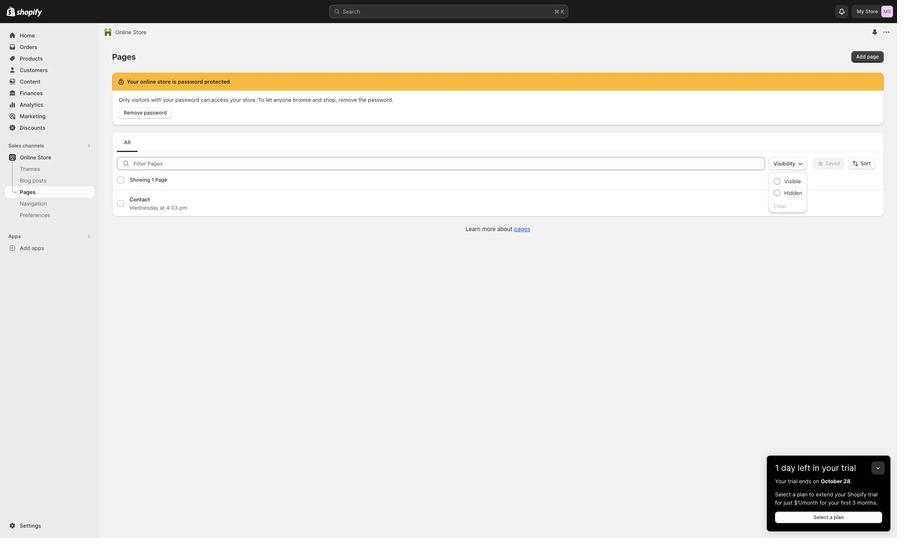 Task type: locate. For each thing, give the bounding box(es) containing it.
0 horizontal spatial store
[[38, 154, 51, 161]]

trial up 28
[[842, 463, 856, 473]]

1 horizontal spatial for
[[820, 500, 827, 506]]

online
[[115, 29, 131, 35], [20, 154, 36, 161]]

preferences link
[[5, 209, 94, 221]]

online store image
[[104, 28, 112, 36]]

your
[[822, 463, 839, 473], [835, 491, 846, 498], [828, 500, 840, 506]]

1 vertical spatial online store link
[[5, 152, 94, 163]]

online store right the online store image
[[115, 29, 146, 35]]

plan down first
[[834, 514, 844, 521]]

1 vertical spatial trial
[[788, 478, 798, 485]]

online store inside online store link
[[20, 154, 51, 161]]

2 horizontal spatial trial
[[868, 491, 878, 498]]

themes
[[20, 166, 40, 172]]

1 horizontal spatial online store
[[115, 29, 146, 35]]

on
[[813, 478, 819, 485]]

content
[[20, 78, 40, 85]]

your up first
[[835, 491, 846, 498]]

1 horizontal spatial trial
[[842, 463, 856, 473]]

plan for select a plan
[[834, 514, 844, 521]]

plan
[[797, 491, 808, 498], [834, 514, 844, 521]]

for left just
[[775, 500, 782, 506]]

trial
[[842, 463, 856, 473], [788, 478, 798, 485], [868, 491, 878, 498]]

settings link
[[5, 520, 94, 532]]

discounts
[[20, 124, 45, 131]]

pages link
[[5, 186, 94, 198]]

0 vertical spatial online store
[[115, 29, 146, 35]]

1 horizontal spatial plan
[[834, 514, 844, 521]]

0 vertical spatial a
[[793, 491, 796, 498]]

0 horizontal spatial for
[[775, 500, 782, 506]]

navigation link
[[5, 198, 94, 209]]

online store link down channels
[[5, 152, 94, 163]]

your trial ends on october 28 .
[[775, 478, 852, 485]]

1 vertical spatial plan
[[834, 514, 844, 521]]

online store link right the online store image
[[115, 28, 146, 36]]

to
[[809, 491, 814, 498]]

online store link
[[115, 28, 146, 36], [5, 152, 94, 163]]

1 horizontal spatial online store link
[[115, 28, 146, 36]]

select for select a plan to extend your shopify trial for just $1/month for your first 3 months.
[[775, 491, 791, 498]]

0 horizontal spatial select
[[775, 491, 791, 498]]

0 vertical spatial plan
[[797, 491, 808, 498]]

store right my
[[866, 8, 878, 14]]

1 vertical spatial online
[[20, 154, 36, 161]]

.
[[851, 478, 852, 485]]

1 horizontal spatial online
[[115, 29, 131, 35]]

0 horizontal spatial plan
[[797, 491, 808, 498]]

products
[[20, 55, 43, 62]]

plan inside select a plan to extend your shopify trial for just $1/month for your first 3 months.
[[797, 491, 808, 498]]

sales channels
[[8, 143, 44, 149]]

online store down channels
[[20, 154, 51, 161]]

1 vertical spatial a
[[830, 514, 833, 521]]

your up the october
[[822, 463, 839, 473]]

store up themes link
[[38, 154, 51, 161]]

2 horizontal spatial store
[[866, 8, 878, 14]]

1 horizontal spatial select
[[814, 514, 829, 521]]

for
[[775, 500, 782, 506], [820, 500, 827, 506]]

a for select a plan to extend your shopify trial for just $1/month for your first 3 months.
[[793, 491, 796, 498]]

products link
[[5, 53, 94, 64]]

store right the online store image
[[133, 29, 146, 35]]

posts
[[33, 177, 46, 184]]

online right the online store image
[[115, 29, 131, 35]]

0 horizontal spatial trial
[[788, 478, 798, 485]]

0 vertical spatial store
[[866, 8, 878, 14]]

0 vertical spatial online
[[115, 29, 131, 35]]

analytics link
[[5, 99, 94, 110]]

marketing link
[[5, 110, 94, 122]]

shopify image
[[7, 7, 15, 16]]

select down select a plan to extend your shopify trial for just $1/month for your first 3 months.
[[814, 514, 829, 521]]

⌘
[[555, 8, 559, 15]]

online store
[[115, 29, 146, 35], [20, 154, 51, 161]]

28
[[844, 478, 851, 485]]

1 horizontal spatial store
[[133, 29, 146, 35]]

channels
[[22, 143, 44, 149]]

select
[[775, 491, 791, 498], [814, 514, 829, 521]]

your left first
[[828, 500, 840, 506]]

analytics
[[20, 101, 43, 108]]

2 vertical spatial trial
[[868, 491, 878, 498]]

marketing
[[20, 113, 46, 120]]

plan up $1/month at the right bottom of page
[[797, 491, 808, 498]]

select a plan to extend your shopify trial for just $1/month for your first 3 months.
[[775, 491, 878, 506]]

a down select a plan to extend your shopify trial for just $1/month for your first 3 months.
[[830, 514, 833, 521]]

blog posts
[[20, 177, 46, 184]]

0 horizontal spatial a
[[793, 491, 796, 498]]

1 horizontal spatial a
[[830, 514, 833, 521]]

0 vertical spatial trial
[[842, 463, 856, 473]]

trial up the months.
[[868, 491, 878, 498]]

select a plan
[[814, 514, 844, 521]]

my
[[857, 8, 864, 14]]

a
[[793, 491, 796, 498], [830, 514, 833, 521]]

themes link
[[5, 163, 94, 175]]

0 horizontal spatial online
[[20, 154, 36, 161]]

select up just
[[775, 491, 791, 498]]

a inside select a plan to extend your shopify trial for just $1/month for your first 3 months.
[[793, 491, 796, 498]]

october
[[821, 478, 842, 485]]

0 vertical spatial your
[[822, 463, 839, 473]]

select inside select a plan to extend your shopify trial for just $1/month for your first 3 months.
[[775, 491, 791, 498]]

search
[[343, 8, 360, 15]]

pages
[[20, 189, 36, 195]]

1 vertical spatial select
[[814, 514, 829, 521]]

1 vertical spatial online store
[[20, 154, 51, 161]]

for down extend
[[820, 500, 827, 506]]

orders
[[20, 44, 37, 50]]

0 horizontal spatial online store
[[20, 154, 51, 161]]

online up themes
[[20, 154, 36, 161]]

trial right your
[[788, 478, 798, 485]]

a up just
[[793, 491, 796, 498]]

0 vertical spatial select
[[775, 491, 791, 498]]

k
[[561, 8, 564, 15]]

$1/month
[[794, 500, 818, 506]]

store
[[866, 8, 878, 14], [133, 29, 146, 35], [38, 154, 51, 161]]

finances
[[20, 90, 43, 96]]

add apps
[[20, 245, 44, 251]]

1 day left in your trial button
[[767, 456, 891, 473]]

trial inside select a plan to extend your shopify trial for just $1/month for your first 3 months.
[[868, 491, 878, 498]]

apps
[[8, 233, 21, 239]]



Task type: describe. For each thing, give the bounding box(es) containing it.
2 vertical spatial store
[[38, 154, 51, 161]]

extend
[[816, 491, 833, 498]]

add
[[20, 245, 30, 251]]

⌘ k
[[555, 8, 564, 15]]

3
[[853, 500, 856, 506]]

sales channels button
[[5, 140, 94, 152]]

orders link
[[5, 41, 94, 53]]

discounts link
[[5, 122, 94, 134]]

blog
[[20, 177, 31, 184]]

just
[[784, 500, 793, 506]]

settings
[[20, 523, 41, 529]]

1
[[775, 463, 779, 473]]

home link
[[5, 30, 94, 41]]

customers link
[[5, 64, 94, 76]]

apps
[[32, 245, 44, 251]]

2 for from the left
[[820, 500, 827, 506]]

in
[[813, 463, 820, 473]]

sales
[[8, 143, 21, 149]]

your
[[775, 478, 787, 485]]

1 day left in your trial
[[775, 463, 856, 473]]

content link
[[5, 76, 94, 87]]

0 horizontal spatial online store link
[[5, 152, 94, 163]]

ends
[[799, 478, 812, 485]]

your inside dropdown button
[[822, 463, 839, 473]]

1 for from the left
[[775, 500, 782, 506]]

plan for select a plan to extend your shopify trial for just $1/month for your first 3 months.
[[797, 491, 808, 498]]

navigation
[[20, 200, 47, 207]]

preferences
[[20, 212, 50, 218]]

first
[[841, 500, 851, 506]]

finances link
[[5, 87, 94, 99]]

shopify
[[848, 491, 867, 498]]

2 vertical spatial your
[[828, 500, 840, 506]]

shopify image
[[17, 9, 42, 17]]

0 vertical spatial online store link
[[115, 28, 146, 36]]

select a plan link
[[775, 512, 882, 523]]

customers
[[20, 67, 48, 73]]

apps button
[[5, 231, 94, 242]]

home
[[20, 32, 35, 39]]

my store
[[857, 8, 878, 14]]

months.
[[857, 500, 878, 506]]

my store image
[[882, 6, 893, 17]]

left
[[798, 463, 811, 473]]

day
[[781, 463, 796, 473]]

trial inside 1 day left in your trial dropdown button
[[842, 463, 856, 473]]

select for select a plan
[[814, 514, 829, 521]]

1 day left in your trial element
[[767, 477, 891, 532]]

blog posts link
[[5, 175, 94, 186]]

add apps button
[[5, 242, 94, 254]]

a for select a plan
[[830, 514, 833, 521]]

1 vertical spatial store
[[133, 29, 146, 35]]

1 vertical spatial your
[[835, 491, 846, 498]]



Task type: vqa. For each thing, say whether or not it's contained in the screenshot.
text box
no



